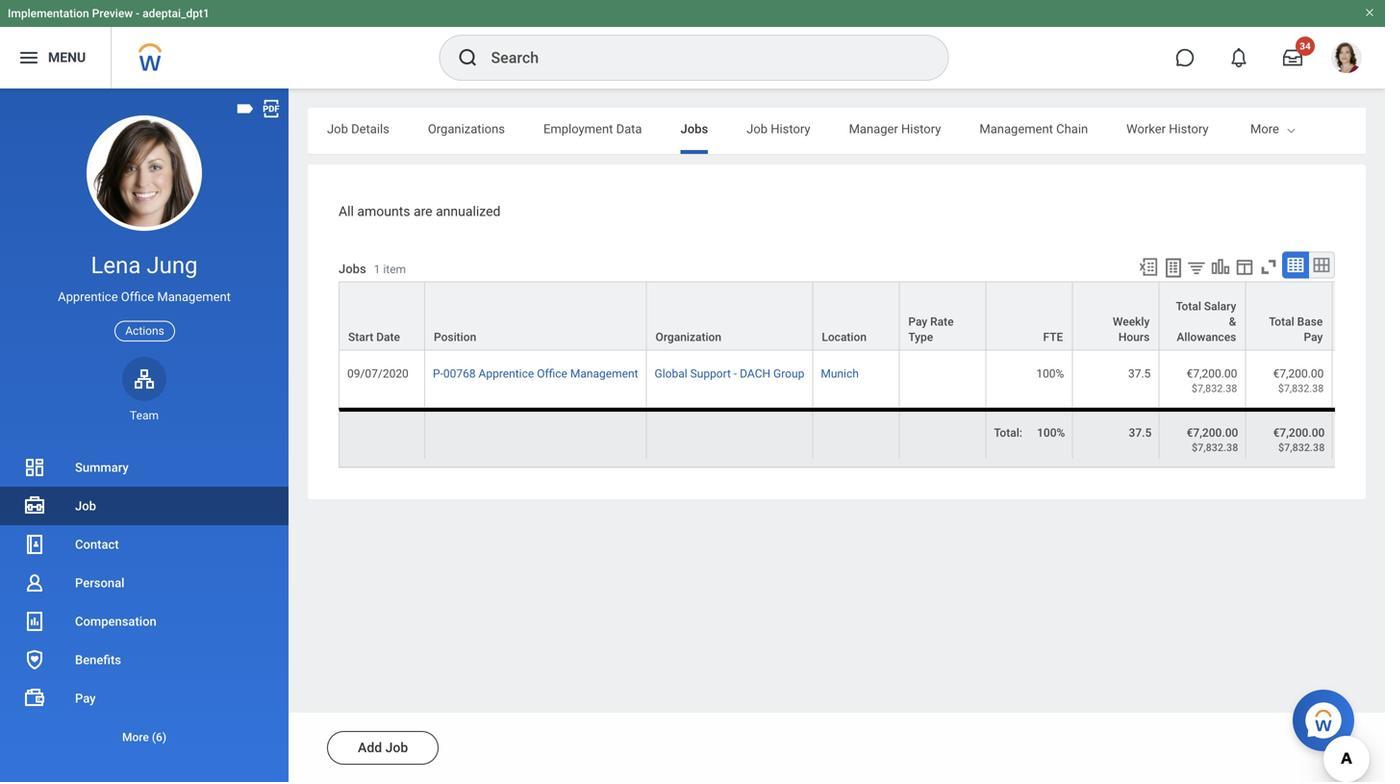 Task type: locate. For each thing, give the bounding box(es) containing it.
more for more (6)
[[122, 731, 149, 744]]

expand table image
[[1312, 255, 1331, 275]]

1 horizontal spatial -
[[734, 367, 737, 381]]

pay inside navigation pane region
[[75, 691, 96, 706]]

€7,200.00 $7,832.38
[[1187, 367, 1237, 394], [1273, 367, 1324, 394], [1187, 426, 1238, 453], [1273, 426, 1325, 453]]

add job button
[[327, 731, 439, 765]]

office
[[121, 290, 154, 304], [537, 367, 567, 381]]

office down lena jung
[[121, 290, 154, 304]]

0 horizontal spatial total
[[1176, 300, 1201, 313]]

search image
[[456, 46, 479, 69]]

0 vertical spatial apprentice
[[58, 290, 118, 304]]

pay inside pay rate type
[[908, 315, 927, 329]]

contact image
[[23, 533, 46, 556]]

37.5
[[1128, 367, 1151, 381], [1129, 426, 1152, 440]]

0 horizontal spatial pay
[[75, 691, 96, 706]]

are
[[414, 203, 432, 219]]

list
[[0, 448, 289, 756]]

munich link
[[821, 367, 859, 381]]

2 history from the left
[[901, 122, 941, 136]]

(6)
[[152, 731, 166, 744]]

more for more
[[1250, 122, 1279, 136]]

team lena jung element
[[122, 408, 166, 423]]

organization
[[656, 331, 721, 344]]

0 vertical spatial total
[[1176, 300, 1201, 313]]

09/07/2020
[[347, 367, 409, 381]]

100% right 'total:'
[[1037, 426, 1065, 440]]

data
[[616, 122, 642, 136]]

benefits image
[[23, 648, 46, 671]]

total salary & allowances button
[[1159, 282, 1245, 350]]

total base pay button
[[1246, 282, 1332, 350]]

history for manager history
[[901, 122, 941, 136]]

total inside total salary & allowances
[[1176, 300, 1201, 313]]

apprentice down lena at the top of the page
[[58, 290, 118, 304]]

0 vertical spatial office
[[121, 290, 154, 304]]

0 vertical spatial jobs
[[681, 122, 708, 136]]

3 row from the top
[[339, 408, 1385, 467]]

pay down benefits
[[75, 691, 96, 706]]

jobs left the 1
[[339, 262, 366, 276]]

toolbar
[[1129, 252, 1335, 282]]

justify image
[[17, 46, 40, 69]]

personal
[[75, 576, 125, 590]]

global support - dach group link
[[655, 367, 804, 381]]

1 horizontal spatial apprentice
[[479, 367, 534, 381]]

1 vertical spatial jobs
[[339, 262, 366, 276]]

job inside navigation pane region
[[75, 499, 96, 513]]

pay down base
[[1304, 331, 1323, 344]]

job up "contact"
[[75, 499, 96, 513]]

team link
[[122, 357, 166, 423]]

apprentice right 00768
[[479, 367, 534, 381]]

100%
[[1036, 367, 1064, 381], [1037, 426, 1065, 440]]

1 vertical spatial -
[[734, 367, 737, 381]]

p-00768 apprentice office management link
[[433, 367, 638, 381]]

row down munich
[[339, 408, 1385, 467]]

1 vertical spatial management
[[157, 290, 231, 304]]

apprentice office management
[[58, 290, 231, 304]]

additiona
[[1333, 122, 1385, 136]]

1 vertical spatial more
[[122, 731, 149, 744]]

0 vertical spatial -
[[136, 7, 140, 20]]

job inside button
[[385, 740, 408, 756]]

menu banner
[[0, 0, 1385, 88]]

pay for pay rate type
[[908, 315, 927, 329]]

amounts
[[357, 203, 410, 219]]

management down jung
[[157, 290, 231, 304]]

weekly hours
[[1113, 315, 1150, 344]]

1 history from the left
[[771, 122, 810, 136]]

1 horizontal spatial more
[[1250, 122, 1279, 136]]

2 vertical spatial pay
[[75, 691, 96, 706]]

0 vertical spatial more
[[1250, 122, 1279, 136]]

history left manager
[[771, 122, 810, 136]]

- right preview
[[136, 7, 140, 20]]

0 horizontal spatial management
[[157, 290, 231, 304]]

history
[[771, 122, 810, 136], [901, 122, 941, 136], [1169, 122, 1209, 136]]

job for job
[[75, 499, 96, 513]]

1 vertical spatial total
[[1269, 315, 1294, 329]]

job image
[[23, 494, 46, 517]]

total left base
[[1269, 315, 1294, 329]]

0 horizontal spatial history
[[771, 122, 810, 136]]

jobs for jobs
[[681, 122, 708, 136]]

more
[[1250, 122, 1279, 136], [122, 731, 149, 744]]

start
[[348, 331, 373, 344]]

jobs
[[681, 122, 708, 136], [339, 262, 366, 276]]

total
[[1176, 300, 1201, 313], [1269, 315, 1294, 329]]

hours
[[1119, 331, 1150, 344]]

job link
[[0, 487, 289, 525]]

compensation image
[[23, 610, 46, 633]]

details
[[351, 122, 389, 136]]

more (6)
[[122, 731, 166, 744]]

management
[[980, 122, 1053, 136], [157, 290, 231, 304], [570, 367, 638, 381]]

1 horizontal spatial management
[[570, 367, 638, 381]]

1 horizontal spatial pay
[[908, 315, 927, 329]]

2 horizontal spatial management
[[980, 122, 1053, 136]]

jobs inside tab list
[[681, 122, 708, 136]]

job for job details
[[327, 122, 348, 136]]

notifications large image
[[1229, 48, 1249, 67]]

more inside dropdown button
[[122, 731, 149, 744]]

chain
[[1056, 122, 1088, 136]]

job details
[[327, 122, 389, 136]]

rate
[[930, 315, 954, 329]]

€7,200.00
[[1187, 367, 1237, 381], [1273, 367, 1324, 381], [1187, 426, 1238, 440], [1273, 426, 1325, 440]]

0 vertical spatial management
[[980, 122, 1053, 136]]

0 horizontal spatial apprentice
[[58, 290, 118, 304]]

1 vertical spatial apprentice
[[479, 367, 534, 381]]

lena
[[91, 252, 141, 279]]

pay rate type
[[908, 315, 954, 344]]

date
[[376, 331, 400, 344]]

tab list
[[308, 108, 1385, 154]]

- inside menu banner
[[136, 7, 140, 20]]

100% down fte
[[1036, 367, 1064, 381]]

row containing 09/07/2020
[[339, 351, 1385, 408]]

2 horizontal spatial history
[[1169, 122, 1209, 136]]

job right add
[[385, 740, 408, 756]]

history for worker history
[[1169, 122, 1209, 136]]

total inside total base pay
[[1269, 315, 1294, 329]]

actions button
[[115, 321, 175, 341]]

more (6) button
[[0, 718, 289, 756]]

fullscreen image
[[1258, 256, 1279, 278]]

p-00768 apprentice office management
[[433, 367, 638, 381]]

compensation link
[[0, 602, 289, 641]]

2 horizontal spatial pay
[[1304, 331, 1323, 344]]

history right manager
[[901, 122, 941, 136]]

0 vertical spatial 37.5
[[1128, 367, 1151, 381]]

0 horizontal spatial -
[[136, 7, 140, 20]]

1 vertical spatial office
[[537, 367, 567, 381]]

view team image
[[133, 367, 156, 390]]

job down the search workday search field
[[747, 122, 768, 136]]

- for support
[[734, 367, 737, 381]]

0 horizontal spatial more
[[122, 731, 149, 744]]

1
[[374, 263, 380, 276]]

1 vertical spatial pay
[[1304, 331, 1323, 344]]

1 row from the top
[[339, 282, 1385, 351]]

1 vertical spatial 100%
[[1037, 426, 1065, 440]]

job left details
[[327, 122, 348, 136]]

0 horizontal spatial jobs
[[339, 262, 366, 276]]

2 row from the top
[[339, 351, 1385, 408]]

pay
[[908, 315, 927, 329], [1304, 331, 1323, 344], [75, 691, 96, 706]]

table image
[[1286, 255, 1305, 275]]

more down 34 button
[[1250, 122, 1279, 136]]

cell
[[900, 351, 986, 408], [1333, 351, 1385, 408], [339, 408, 425, 467], [425, 408, 647, 467], [647, 408, 813, 467], [813, 408, 900, 467], [900, 408, 986, 467], [1333, 408, 1385, 467]]

start date
[[348, 331, 400, 344]]

all amounts are annualized
[[339, 203, 501, 219]]

-
[[136, 7, 140, 20], [734, 367, 737, 381]]

pay image
[[23, 687, 46, 710]]

management left global
[[570, 367, 638, 381]]

history right worker
[[1169, 122, 1209, 136]]

start date column header
[[339, 282, 425, 351]]

row down location
[[339, 351, 1385, 408]]

management inside navigation pane region
[[157, 290, 231, 304]]

row containing total salary & allowances
[[339, 282, 1385, 351]]

office down position popup button
[[537, 367, 567, 381]]

row
[[339, 282, 1385, 351], [339, 351, 1385, 408], [339, 408, 1385, 467]]

item
[[383, 263, 406, 276]]

1 horizontal spatial jobs
[[681, 122, 708, 136]]

jobs right data
[[681, 122, 708, 136]]

pay rate type button
[[900, 282, 985, 350]]

organizations
[[428, 122, 505, 136]]

3 history from the left
[[1169, 122, 1209, 136]]

benefits
[[75, 653, 121, 667]]

start date button
[[340, 282, 424, 350]]

management left the chain
[[980, 122, 1053, 136]]

2 vertical spatial management
[[570, 367, 638, 381]]

1 horizontal spatial total
[[1269, 315, 1294, 329]]

pay up type
[[908, 315, 927, 329]]

0 horizontal spatial office
[[121, 290, 154, 304]]

history for job history
[[771, 122, 810, 136]]

row for lena jung
[[339, 282, 1385, 351]]

row up munich
[[339, 282, 1385, 351]]

1 horizontal spatial history
[[901, 122, 941, 136]]

position button
[[425, 282, 646, 350]]

position
[[434, 331, 476, 344]]

- left dach
[[734, 367, 737, 381]]

0 vertical spatial pay
[[908, 315, 927, 329]]

summary
[[75, 460, 129, 475]]

more left (6) at the bottom of the page
[[122, 731, 149, 744]]

total left salary
[[1176, 300, 1201, 313]]

job history
[[747, 122, 810, 136]]



Task type: describe. For each thing, give the bounding box(es) containing it.
manager history
[[849, 122, 941, 136]]

support
[[690, 367, 731, 381]]

contact
[[75, 537, 119, 552]]

pay link
[[0, 679, 289, 718]]

personal image
[[23, 571, 46, 594]]

manager
[[849, 122, 898, 136]]

jobs 1 item
[[339, 262, 406, 276]]

pay inside total base pay
[[1304, 331, 1323, 344]]

export to excel image
[[1138, 256, 1159, 278]]

management chain
[[980, 122, 1088, 136]]

add job
[[358, 740, 408, 756]]

Search Workday  search field
[[491, 37, 908, 79]]

select to filter grid data image
[[1186, 257, 1207, 278]]

menu
[[48, 50, 86, 66]]

0 vertical spatial 100%
[[1036, 367, 1064, 381]]

implementation preview -   adeptai_dpt1
[[8, 7, 210, 20]]

34
[[1300, 40, 1311, 52]]

menu button
[[0, 27, 111, 88]]

type
[[908, 331, 933, 344]]

fte button
[[986, 282, 1072, 350]]

preview
[[92, 7, 133, 20]]

00768
[[443, 367, 476, 381]]

1 horizontal spatial office
[[537, 367, 567, 381]]

total:
[[994, 426, 1022, 440]]

total for total salary & allowances
[[1176, 300, 1201, 313]]

worker
[[1127, 122, 1166, 136]]

summary image
[[23, 456, 46, 479]]

jung
[[147, 252, 198, 279]]

employment
[[543, 122, 613, 136]]

view printable version (pdf) image
[[261, 98, 282, 119]]

group
[[773, 367, 804, 381]]

contact link
[[0, 525, 289, 564]]

lena jung
[[91, 252, 198, 279]]

summary link
[[0, 448, 289, 487]]

34 button
[[1272, 37, 1315, 79]]

export to worksheets image
[[1162, 256, 1185, 280]]

- for preview
[[136, 7, 140, 20]]

compensation
[[75, 614, 157, 629]]

organization button
[[647, 282, 812, 350]]

global support - dach group
[[655, 367, 804, 381]]

total for total base pay
[[1269, 315, 1294, 329]]

fte
[[1043, 331, 1063, 344]]

worker history
[[1127, 122, 1209, 136]]

weekly hours button
[[1073, 282, 1158, 350]]

allowances
[[1177, 331, 1236, 344]]

global
[[655, 367, 687, 381]]

base
[[1297, 315, 1323, 329]]

annualized
[[436, 203, 501, 219]]

navigation pane region
[[0, 88, 289, 782]]

apprentice inside navigation pane region
[[58, 290, 118, 304]]

close environment banner image
[[1364, 7, 1375, 18]]

click to view/edit grid preferences image
[[1234, 256, 1255, 278]]

personal link
[[0, 564, 289, 602]]

location button
[[813, 282, 899, 350]]

job for job history
[[747, 122, 768, 136]]

employment data
[[543, 122, 642, 136]]

team
[[130, 409, 159, 422]]

dach
[[740, 367, 771, 381]]

profile logan mcneil image
[[1331, 42, 1362, 77]]

row containing total:
[[339, 408, 1385, 467]]

tab list containing job details
[[308, 108, 1385, 154]]

total base pay
[[1269, 315, 1323, 344]]

tag image
[[235, 98, 256, 119]]

add
[[358, 740, 382, 756]]

jobs for jobs 1 item
[[339, 262, 366, 276]]

view worker - expand/collapse chart image
[[1210, 256, 1231, 278]]

actions
[[125, 324, 164, 338]]

all
[[339, 203, 354, 219]]

1 vertical spatial 37.5
[[1129, 426, 1152, 440]]

&
[[1229, 315, 1236, 329]]

salary
[[1204, 300, 1236, 313]]

munich
[[821, 367, 859, 381]]

more (6) button
[[0, 726, 289, 749]]

location
[[822, 331, 867, 344]]

total salary & allowances
[[1176, 300, 1236, 344]]

p-
[[433, 367, 443, 381]]

adeptai_dpt1
[[142, 7, 210, 20]]

office inside navigation pane region
[[121, 290, 154, 304]]

inbox large image
[[1283, 48, 1302, 67]]

management inside tab list
[[980, 122, 1053, 136]]

weekly
[[1113, 315, 1150, 329]]

timeline
[[1247, 122, 1295, 136]]

implementation
[[8, 7, 89, 20]]

list containing summary
[[0, 448, 289, 756]]

row for employment data
[[339, 351, 1385, 408]]

benefits link
[[0, 641, 289, 679]]

pay for pay
[[75, 691, 96, 706]]



Task type: vqa. For each thing, say whether or not it's contained in the screenshot.
the Worker
yes



